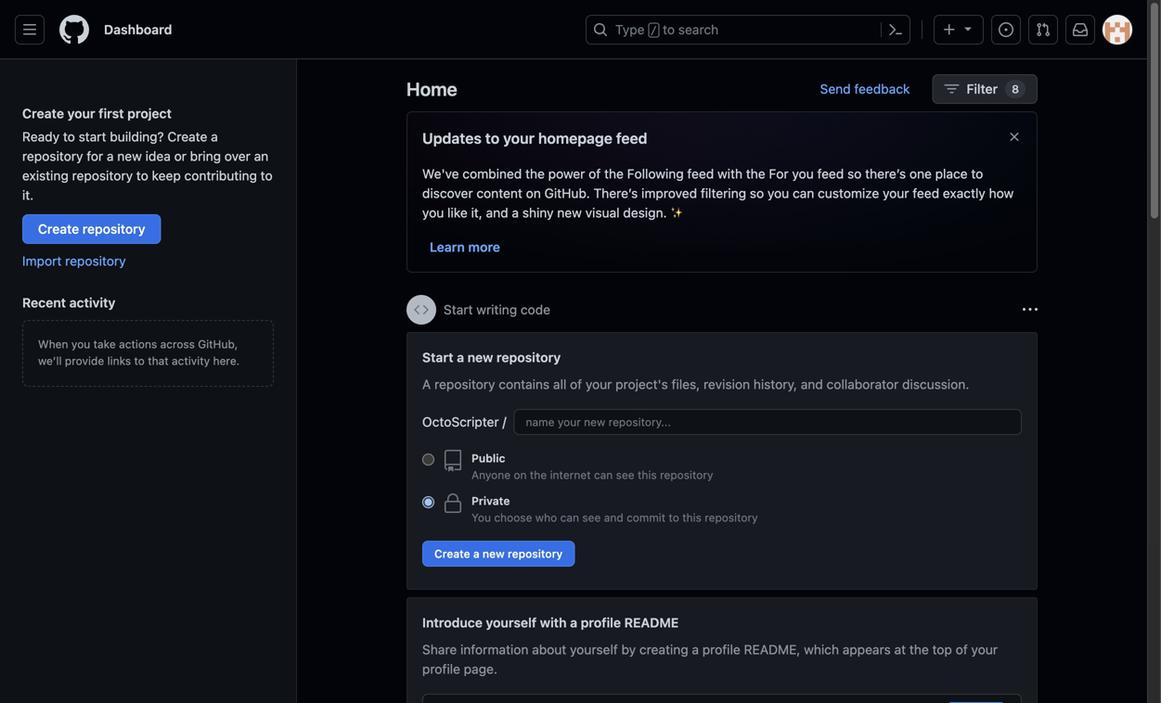 Task type: describe. For each thing, give the bounding box(es) containing it.
top
[[933, 642, 952, 658]]

repository inside create a new repository button
[[508, 548, 563, 561]]

0 vertical spatial so
[[848, 166, 862, 181]]

we've combined the power of the following feed with the for you feed so there's one place to discover content on github. there's improved filtering so you can customize your feed exactly how you like it, and a shiny new visual design. ✨
[[422, 166, 1014, 220]]

notifications image
[[1073, 22, 1088, 37]]

on inside public anyone on the internet can see this repository
[[514, 469, 527, 482]]

project's
[[616, 377, 668, 392]]

start
[[79, 129, 106, 144]]

triangle down image
[[961, 21, 976, 36]]

import
[[22, 253, 62, 269]]

discover
[[422, 186, 473, 201]]

an
[[254, 149, 269, 164]]

to down an
[[261, 168, 273, 183]]

internet
[[550, 469, 591, 482]]

filtering
[[701, 186, 746, 201]]

code image
[[414, 303, 429, 317]]

like
[[448, 205, 468, 220]]

writing
[[477, 302, 517, 317]]

repository up contains
[[497, 350, 561, 365]]

visual
[[585, 205, 620, 220]]

contributing
[[184, 168, 257, 183]]

0 vertical spatial activity
[[69, 295, 115, 311]]

repository up octoscripter /
[[435, 377, 495, 392]]

private
[[472, 495, 510, 508]]

there's
[[594, 186, 638, 201]]

of for power
[[589, 166, 601, 181]]

keep
[[152, 168, 181, 183]]

see inside public anyone on the internet can see this repository
[[616, 469, 635, 482]]

anyone
[[472, 469, 511, 482]]

one
[[910, 166, 932, 181]]

bring
[[190, 149, 221, 164]]

feed up filtering on the top right
[[687, 166, 714, 181]]

ready
[[22, 129, 60, 144]]

the left for
[[746, 166, 766, 181]]

start a new repository
[[422, 350, 561, 365]]

first
[[99, 106, 124, 121]]

yourself inside share information about yourself by creating a profile readme, which appears at the top of your profile page.
[[570, 642, 618, 658]]

recent activity
[[22, 295, 115, 311]]

your inside create a new repository element
[[586, 377, 612, 392]]

place
[[936, 166, 968, 181]]

power
[[548, 166, 585, 181]]

to left keep
[[136, 168, 148, 183]]

octoscripter
[[422, 415, 499, 430]]

new down "writing"
[[468, 350, 493, 365]]

create a new repository element
[[422, 348, 1022, 575]]

readme,
[[744, 642, 801, 658]]

on inside we've combined the power of the following feed with the for you feed so there's one place to discover content on github. there's improved filtering so you can customize your feed exactly how you like it, and a shiny new visual design. ✨
[[526, 186, 541, 201]]

take
[[93, 338, 116, 351]]

we've
[[422, 166, 459, 181]]

can inside we've combined the power of the following feed with the for you feed so there's one place to discover content on github. there's improved filtering so you can customize your feed exactly how you like it, and a shiny new visual design. ✨
[[793, 186, 814, 201]]

the left the power
[[526, 166, 545, 181]]

homepage
[[538, 130, 613, 147]]

a left readme
[[570, 615, 578, 631]]

files,
[[672, 377, 700, 392]]

you down discover
[[422, 205, 444, 220]]

create for create your first project ready to start building? create a repository for a new idea or bring over an existing repository to keep contributing to it.
[[22, 106, 64, 121]]

1 vertical spatial and
[[801, 377, 823, 392]]

feed down one
[[913, 186, 940, 201]]

when you take actions across github, we'll provide links to that activity here.
[[38, 338, 240, 368]]

you right for
[[792, 166, 814, 181]]

send feedback link
[[820, 79, 910, 99]]

/ for type
[[650, 24, 657, 37]]

a repository contains all of your project's files, revision history, and collaborator discussion.
[[422, 377, 970, 392]]

how
[[989, 186, 1014, 201]]

0 horizontal spatial so
[[750, 186, 764, 201]]

appears
[[843, 642, 891, 658]]

you inside when you take actions across github, we'll provide links to that activity here.
[[71, 338, 90, 351]]

command palette image
[[888, 22, 903, 37]]

github.
[[545, 186, 590, 201]]

share
[[422, 642, 457, 658]]

page.
[[464, 662, 498, 677]]

collaborator
[[827, 377, 899, 392]]

start for start a new repository
[[422, 350, 454, 365]]

feedback
[[855, 81, 910, 97]]

design.
[[623, 205, 667, 220]]

lock image
[[442, 493, 464, 515]]

improved
[[642, 186, 697, 201]]

feed up following
[[616, 130, 648, 147]]

discussion.
[[902, 377, 970, 392]]

by
[[622, 642, 636, 658]]

new inside the create your first project ready to start building? create a repository for a new idea or bring over an existing repository to keep contributing to it.
[[117, 149, 142, 164]]

dashboard link
[[97, 15, 180, 45]]

issue opened image
[[999, 22, 1014, 37]]

✨
[[671, 205, 684, 220]]

with inside we've combined the power of the following feed with the for you feed so there's one place to discover content on github. there's improved filtering so you can customize your feed exactly how you like it, and a shiny new visual design. ✨
[[718, 166, 743, 181]]

type
[[615, 22, 645, 37]]

provide
[[65, 355, 104, 368]]

public
[[472, 452, 505, 465]]

history,
[[754, 377, 797, 392]]

can inside private you choose who can see and commit to this repository
[[560, 512, 579, 525]]

building?
[[110, 129, 164, 144]]

plus image
[[942, 22, 957, 37]]

there's
[[865, 166, 906, 181]]

2 vertical spatial profile
[[422, 662, 460, 677]]

readme
[[624, 615, 679, 631]]

create for create a new repository
[[434, 548, 470, 561]]

who
[[535, 512, 557, 525]]

a inside button
[[473, 548, 480, 561]]

git pull request image
[[1036, 22, 1051, 37]]

links
[[107, 355, 131, 368]]

project
[[127, 106, 172, 121]]

this inside public anyone on the internet can see this repository
[[638, 469, 657, 482]]

revision
[[704, 377, 750, 392]]

updates
[[422, 130, 482, 147]]

you
[[472, 512, 491, 525]]

code
[[521, 302, 551, 317]]

start writing code
[[444, 302, 551, 317]]

your up combined
[[503, 130, 535, 147]]

a inside share information about yourself by creating a profile readme, which appears at the top of your profile page.
[[692, 642, 699, 658]]

to inside private you choose who can see and commit to this repository
[[669, 512, 679, 525]]

repository down create repository link
[[65, 253, 126, 269]]

repository up "existing"
[[22, 149, 83, 164]]

x image
[[1007, 130, 1022, 144]]

search
[[678, 22, 719, 37]]

activity inside when you take actions across github, we'll provide links to that activity here.
[[172, 355, 210, 368]]

feed up the customize
[[817, 166, 844, 181]]

of inside share information about yourself by creating a profile readme, which appears at the top of your profile page.
[[956, 642, 968, 658]]

see inside private you choose who can see and commit to this repository
[[582, 512, 601, 525]]

create your first project ready to start building? create a repository for a new idea or bring over an existing repository to keep contributing to it.
[[22, 106, 273, 203]]

to inside when you take actions across github, we'll provide links to that activity here.
[[134, 355, 145, 368]]

over
[[225, 149, 251, 164]]

existing
[[22, 168, 69, 183]]

to inside we've combined the power of the following feed with the for you feed so there's one place to discover content on github. there's improved filtering so you can customize your feed exactly how you like it, and a shiny new visual design. ✨
[[971, 166, 983, 181]]

learn more link
[[430, 240, 500, 255]]

can inside public anyone on the internet can see this repository
[[594, 469, 613, 482]]

repository inside private you choose who can see and commit to this repository
[[705, 512, 758, 525]]



Task type: vqa. For each thing, say whether or not it's contained in the screenshot.
the bottommost can
yes



Task type: locate. For each thing, give the bounding box(es) containing it.
1 horizontal spatial /
[[650, 24, 657, 37]]

share information about yourself by creating a profile readme, which appears at the top of your profile page.
[[422, 642, 998, 677]]

private you choose who can see and commit to this repository
[[472, 495, 758, 525]]

profile left the readme,
[[703, 642, 741, 658]]

new inside button
[[483, 548, 505, 561]]

new inside we've combined the power of the following feed with the for you feed so there's one place to discover content on github. there's improved filtering so you can customize your feed exactly how you like it, and a shiny new visual design. ✨
[[557, 205, 582, 220]]

your
[[67, 106, 95, 121], [503, 130, 535, 147], [883, 186, 909, 201], [586, 377, 612, 392], [972, 642, 998, 658]]

you down for
[[768, 186, 789, 201]]

content
[[477, 186, 523, 201]]

on right anyone
[[514, 469, 527, 482]]

none radio inside create a new repository element
[[422, 454, 434, 466]]

combined
[[463, 166, 522, 181]]

create up import repository
[[38, 221, 79, 237]]

the up there's
[[604, 166, 624, 181]]

0 vertical spatial profile
[[581, 615, 621, 631]]

/ up public
[[503, 415, 506, 430]]

so right filtering on the top right
[[750, 186, 764, 201]]

your inside the create your first project ready to start building? create a repository for a new idea or bring over an existing repository to keep contributing to it.
[[67, 106, 95, 121]]

start right code icon
[[444, 302, 473, 317]]

create for create repository
[[38, 221, 79, 237]]

when
[[38, 338, 68, 351]]

1 horizontal spatial yourself
[[570, 642, 618, 658]]

filter image
[[945, 82, 959, 97]]

2 horizontal spatial and
[[801, 377, 823, 392]]

learn more
[[430, 240, 500, 255]]

idea
[[145, 149, 171, 164]]

it.
[[22, 188, 34, 203]]

yourself up information at the left bottom of page
[[486, 615, 537, 631]]

yourself
[[486, 615, 537, 631], [570, 642, 618, 658]]

/
[[650, 24, 657, 37], [503, 415, 506, 430]]

new down github.
[[557, 205, 582, 220]]

a left shiny
[[512, 205, 519, 220]]

0 vertical spatial see
[[616, 469, 635, 482]]

we'll
[[38, 355, 62, 368]]

choose
[[494, 512, 532, 525]]

and inside we've combined the power of the following feed with the for you feed so there's one place to discover content on github. there's improved filtering so you can customize your feed exactly how you like it, and a shiny new visual design. ✨
[[486, 205, 508, 220]]

your right all
[[586, 377, 612, 392]]

across
[[160, 338, 195, 351]]

profile left readme
[[581, 615, 621, 631]]

0 horizontal spatial of
[[570, 377, 582, 392]]

can right 'internet' at the bottom
[[594, 469, 613, 482]]

that
[[148, 355, 169, 368]]

information
[[460, 642, 529, 658]]

following
[[627, 166, 684, 181]]

Repository name text field
[[514, 409, 1022, 435]]

can right who
[[560, 512, 579, 525]]

1 vertical spatial /
[[503, 415, 506, 430]]

1 vertical spatial yourself
[[570, 642, 618, 658]]

and inside private you choose who can see and commit to this repository
[[604, 512, 624, 525]]

you
[[792, 166, 814, 181], [768, 186, 789, 201], [422, 205, 444, 220], [71, 338, 90, 351]]

import repository
[[22, 253, 126, 269]]

create a new repository
[[434, 548, 563, 561]]

this up "commit"
[[638, 469, 657, 482]]

more
[[468, 240, 500, 255]]

can left the customize
[[793, 186, 814, 201]]

with
[[718, 166, 743, 181], [540, 615, 567, 631]]

and left "commit"
[[604, 512, 624, 525]]

create a new repository button
[[422, 541, 575, 567]]

0 horizontal spatial and
[[486, 205, 508, 220]]

1 horizontal spatial this
[[683, 512, 702, 525]]

repository down who
[[508, 548, 563, 561]]

0 vertical spatial on
[[526, 186, 541, 201]]

a inside we've combined the power of the following feed with the for you feed so there's one place to discover content on github. there's improved filtering so you can customize your feed exactly how you like it, and a shiny new visual design. ✨
[[512, 205, 519, 220]]

home
[[407, 78, 457, 100]]

at
[[895, 642, 906, 658]]

2 horizontal spatial profile
[[703, 642, 741, 658]]

to
[[663, 22, 675, 37], [63, 129, 75, 144], [485, 130, 500, 147], [971, 166, 983, 181], [136, 168, 148, 183], [261, 168, 273, 183], [134, 355, 145, 368], [669, 512, 679, 525]]

all
[[553, 377, 567, 392]]

repository right "commit"
[[705, 512, 758, 525]]

dashboard
[[104, 22, 172, 37]]

github,
[[198, 338, 238, 351]]

new down building?
[[117, 149, 142, 164]]

0 horizontal spatial activity
[[69, 295, 115, 311]]

0 vertical spatial can
[[793, 186, 814, 201]]

learn
[[430, 240, 465, 255]]

0 horizontal spatial this
[[638, 469, 657, 482]]

shiny
[[522, 205, 554, 220]]

with up about
[[540, 615, 567, 631]]

None radio
[[422, 497, 434, 509]]

repository up "commit"
[[660, 469, 713, 482]]

create
[[22, 106, 64, 121], [168, 129, 207, 144], [38, 221, 79, 237], [434, 548, 470, 561]]

new
[[117, 149, 142, 164], [557, 205, 582, 220], [468, 350, 493, 365], [483, 548, 505, 561]]

and
[[486, 205, 508, 220], [801, 377, 823, 392], [604, 512, 624, 525]]

0 horizontal spatial /
[[503, 415, 506, 430]]

start inside create a new repository element
[[422, 350, 454, 365]]

actions
[[119, 338, 157, 351]]

0 vertical spatial with
[[718, 166, 743, 181]]

customize
[[818, 186, 879, 201]]

None radio
[[422, 454, 434, 466]]

the
[[526, 166, 545, 181], [604, 166, 624, 181], [746, 166, 766, 181], [530, 469, 547, 482], [910, 642, 929, 658]]

2 horizontal spatial of
[[956, 642, 968, 658]]

0 horizontal spatial see
[[582, 512, 601, 525]]

public anyone on the internet can see this repository
[[472, 452, 713, 482]]

none radio inside create a new repository element
[[422, 497, 434, 509]]

updates to your homepage feed
[[422, 130, 648, 147]]

to left start
[[63, 129, 75, 144]]

1 horizontal spatial profile
[[581, 615, 621, 631]]

activity down the across
[[172, 355, 210, 368]]

0 vertical spatial and
[[486, 205, 508, 220]]

repository inside create repository link
[[82, 221, 145, 237]]

/ inside type / to search
[[650, 24, 657, 37]]

about
[[532, 642, 567, 658]]

exactly
[[943, 186, 986, 201]]

/ right type
[[650, 24, 657, 37]]

this inside private you choose who can see and commit to this repository
[[683, 512, 702, 525]]

your down "there's"
[[883, 186, 909, 201]]

to left the search
[[663, 22, 675, 37]]

1 horizontal spatial with
[[718, 166, 743, 181]]

send
[[820, 81, 851, 97]]

it,
[[471, 205, 483, 220]]

8
[[1012, 83, 1019, 96]]

with up filtering on the top right
[[718, 166, 743, 181]]

create repository link
[[22, 214, 161, 244]]

contains
[[499, 377, 550, 392]]

1 horizontal spatial activity
[[172, 355, 210, 368]]

which
[[804, 642, 839, 658]]

of right all
[[570, 377, 582, 392]]

import repository link
[[22, 253, 126, 269]]

so up the customize
[[848, 166, 862, 181]]

see up private you choose who can see and commit to this repository at the bottom of the page
[[616, 469, 635, 482]]

recent
[[22, 295, 66, 311]]

0 vertical spatial /
[[650, 24, 657, 37]]

1 horizontal spatial and
[[604, 512, 624, 525]]

the inside share information about yourself by creating a profile readme, which appears at the top of your profile page.
[[910, 642, 929, 658]]

0 horizontal spatial profile
[[422, 662, 460, 677]]

1 vertical spatial of
[[570, 377, 582, 392]]

start up a
[[422, 350, 454, 365]]

on up shiny
[[526, 186, 541, 201]]

a
[[422, 377, 431, 392]]

profile
[[581, 615, 621, 631], [703, 642, 741, 658], [422, 662, 460, 677]]

0 horizontal spatial yourself
[[486, 615, 537, 631]]

this right "commit"
[[683, 512, 702, 525]]

of inside create a new repository element
[[570, 377, 582, 392]]

1 horizontal spatial can
[[594, 469, 613, 482]]

your inside share information about yourself by creating a profile readme, which appears at the top of your profile page.
[[972, 642, 998, 658]]

your up start
[[67, 106, 95, 121]]

activity
[[69, 295, 115, 311], [172, 355, 210, 368]]

on
[[526, 186, 541, 201], [514, 469, 527, 482]]

of right top
[[956, 642, 968, 658]]

1 vertical spatial this
[[683, 512, 702, 525]]

and right history,
[[801, 377, 823, 392]]

0 vertical spatial yourself
[[486, 615, 537, 631]]

create down lock image
[[434, 548, 470, 561]]

profile down share
[[422, 662, 460, 677]]

1 horizontal spatial so
[[848, 166, 862, 181]]

for
[[769, 166, 789, 181]]

this
[[638, 469, 657, 482], [683, 512, 702, 525]]

/ for octoscripter
[[503, 415, 506, 430]]

the left 'internet' at the bottom
[[530, 469, 547, 482]]

1 vertical spatial profile
[[703, 642, 741, 658]]

you up provide
[[71, 338, 90, 351]]

new down "you"
[[483, 548, 505, 561]]

of inside we've combined the power of the following feed with the for you feed so there's one place to discover content on github. there's improved filtering so you can customize your feed exactly how you like it, and a shiny new visual design. ✨
[[589, 166, 601, 181]]

the inside public anyone on the internet can see this repository
[[530, 469, 547, 482]]

/ inside create a new repository element
[[503, 415, 506, 430]]

to up exactly
[[971, 166, 983, 181]]

introduce yourself with a profile readme element
[[407, 598, 1038, 704]]

the right at
[[910, 642, 929, 658]]

can
[[793, 186, 814, 201], [594, 469, 613, 482], [560, 512, 579, 525]]

your inside we've combined the power of the following feed with the for you feed so there's one place to discover content on github. there's improved filtering so you can customize your feed exactly how you like it, and a shiny new visual design. ✨
[[883, 186, 909, 201]]

to down 'actions'
[[134, 355, 145, 368]]

1 horizontal spatial see
[[616, 469, 635, 482]]

a down "you"
[[473, 548, 480, 561]]

1 vertical spatial with
[[540, 615, 567, 631]]

0 horizontal spatial with
[[540, 615, 567, 631]]

0 vertical spatial of
[[589, 166, 601, 181]]

to right "commit"
[[669, 512, 679, 525]]

0 horizontal spatial can
[[560, 512, 579, 525]]

feed
[[616, 130, 648, 147], [687, 166, 714, 181], [817, 166, 844, 181], [913, 186, 940, 201]]

of for all
[[570, 377, 582, 392]]

1 vertical spatial see
[[582, 512, 601, 525]]

a up bring
[[211, 129, 218, 144]]

create repository
[[38, 221, 145, 237]]

for
[[87, 149, 103, 164]]

start for start writing code
[[444, 302, 473, 317]]

repository up import repository
[[82, 221, 145, 237]]

of right the power
[[589, 166, 601, 181]]

a down the start writing code
[[457, 350, 464, 365]]

of
[[589, 166, 601, 181], [570, 377, 582, 392], [956, 642, 968, 658]]

0 vertical spatial start
[[444, 302, 473, 317]]

repository down for
[[72, 168, 133, 183]]

create up or
[[168, 129, 207, 144]]

your right top
[[972, 642, 998, 658]]

2 vertical spatial can
[[560, 512, 579, 525]]

or
[[174, 149, 187, 164]]

start
[[444, 302, 473, 317], [422, 350, 454, 365]]

repo image
[[442, 450, 464, 473]]

repository inside public anyone on the internet can see this repository
[[660, 469, 713, 482]]

create up ready
[[22, 106, 64, 121]]

why am i seeing this? image
[[1023, 303, 1038, 317]]

1 vertical spatial can
[[594, 469, 613, 482]]

see right who
[[582, 512, 601, 525]]

2 vertical spatial and
[[604, 512, 624, 525]]

a right for
[[107, 149, 114, 164]]

here.
[[213, 355, 240, 368]]

and down 'content' on the top
[[486, 205, 508, 220]]

commit
[[627, 512, 666, 525]]

1 vertical spatial start
[[422, 350, 454, 365]]

0 vertical spatial this
[[638, 469, 657, 482]]

activity up the take on the left of page
[[69, 295, 115, 311]]

to up combined
[[485, 130, 500, 147]]

1 vertical spatial activity
[[172, 355, 210, 368]]

2 horizontal spatial can
[[793, 186, 814, 201]]

create inside button
[[434, 548, 470, 561]]

homepage image
[[59, 15, 89, 45]]

filter
[[967, 81, 998, 97]]

introduce yourself with a profile readme
[[422, 615, 679, 631]]

1 vertical spatial so
[[750, 186, 764, 201]]

yourself left by
[[570, 642, 618, 658]]

a right creating
[[692, 642, 699, 658]]

2 vertical spatial of
[[956, 642, 968, 658]]

1 horizontal spatial of
[[589, 166, 601, 181]]

octoscripter /
[[422, 415, 506, 430]]

1 vertical spatial on
[[514, 469, 527, 482]]



